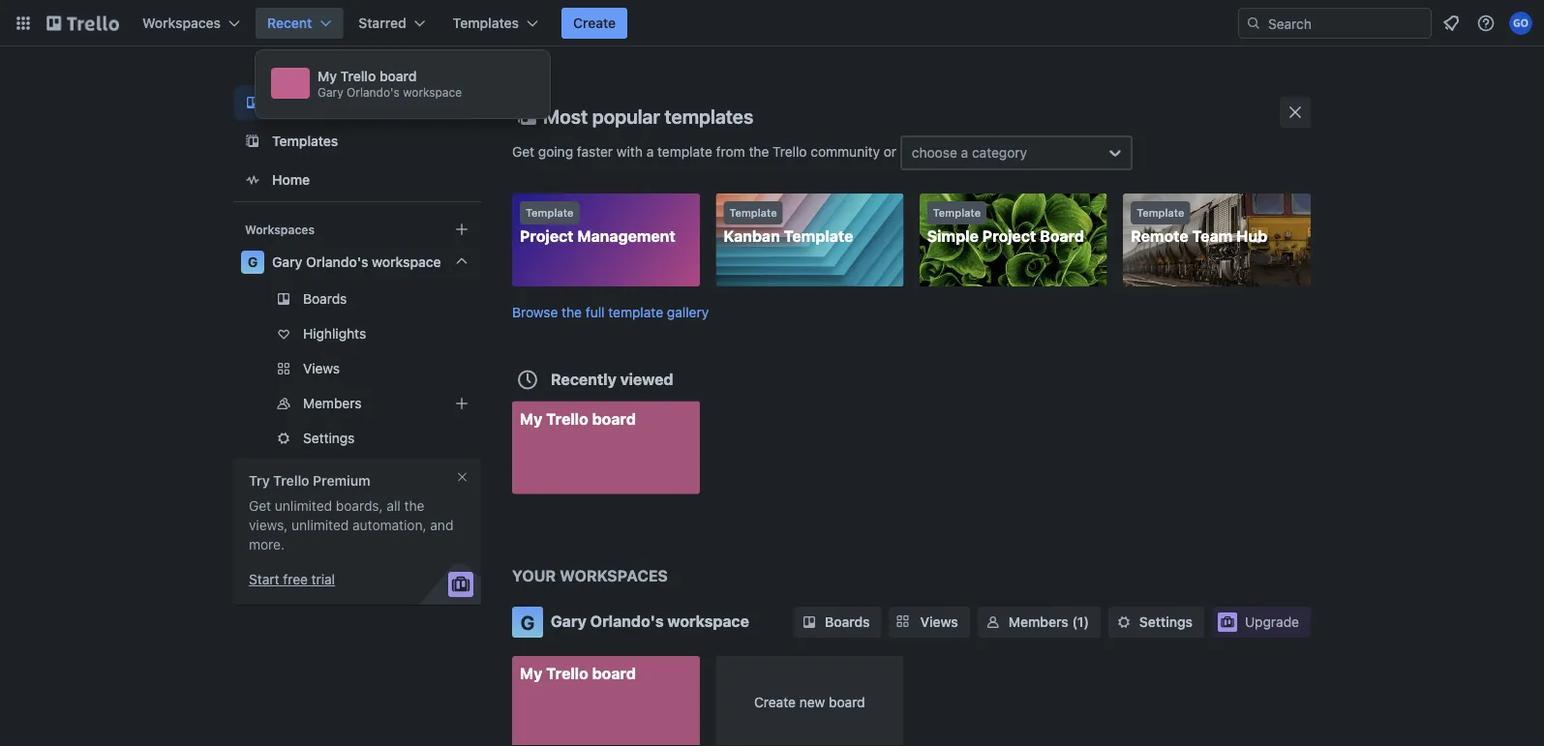Task type: describe. For each thing, give the bounding box(es) containing it.
sm image
[[1115, 613, 1134, 632]]

upgrade button
[[1213, 607, 1311, 638]]

browse the full template gallery link
[[512, 304, 709, 320]]

boards link for highlights
[[233, 284, 481, 315]]

templates inside dropdown button
[[453, 15, 519, 31]]

0 vertical spatial gary orlando's workspace
[[272, 254, 441, 270]]

full
[[586, 304, 605, 320]]

0 vertical spatial views
[[303, 361, 340, 377]]

your workspaces
[[512, 567, 668, 585]]

gary inside my trello board gary orlando's workspace
[[318, 85, 344, 99]]

template for project
[[526, 207, 574, 219]]

0 notifications image
[[1440, 12, 1463, 35]]

create for create new board
[[754, 695, 796, 711]]

0 vertical spatial template
[[658, 144, 713, 160]]

1 vertical spatial unlimited
[[292, 518, 349, 534]]

board image
[[241, 91, 264, 114]]

2 my trello board link from the top
[[512, 657, 700, 747]]

0 vertical spatial get
[[512, 144, 535, 160]]

templates
[[665, 105, 754, 127]]

1 vertical spatial orlando's
[[306, 254, 368, 270]]

choose a category
[[912, 145, 1028, 161]]

open information menu image
[[1477, 14, 1496, 33]]

settings for the rightmost settings link
[[1140, 615, 1193, 631]]

boards for highlights
[[303, 291, 347, 307]]

popular
[[592, 105, 660, 127]]

get going faster with a template from the trello community or
[[512, 144, 901, 160]]

automation,
[[353, 518, 427, 534]]

1 my trello board link from the top
[[512, 401, 700, 494]]

most popular templates
[[543, 105, 754, 127]]

0 vertical spatial views link
[[233, 354, 481, 385]]

free
[[283, 572, 308, 588]]

community
[[811, 144, 880, 160]]

create for create
[[573, 15, 616, 31]]

template simple project board
[[928, 207, 1085, 246]]

most
[[543, 105, 588, 127]]

0 horizontal spatial settings link
[[233, 423, 481, 454]]

choose
[[912, 145, 958, 161]]

recently
[[551, 370, 617, 388]]

management
[[578, 227, 676, 246]]

1 vertical spatial views link
[[890, 607, 970, 638]]

boards,
[[336, 498, 383, 514]]

viewed
[[621, 370, 674, 388]]

1 vertical spatial gary
[[272, 254, 303, 270]]

recent
[[267, 15, 312, 31]]

workspace inside my trello board gary orlando's workspace
[[403, 85, 462, 99]]

1 vertical spatial templates
[[272, 133, 338, 149]]

templates button
[[441, 8, 550, 39]]

simple
[[928, 227, 979, 246]]

template board image
[[241, 130, 264, 153]]

recent button
[[256, 8, 343, 39]]

members for members
[[303, 396, 362, 412]]

going
[[538, 144, 573, 160]]

browse
[[512, 304, 558, 320]]

home link
[[233, 163, 481, 198]]

template for remote
[[1137, 207, 1185, 219]]

1 horizontal spatial settings link
[[1109, 607, 1205, 638]]

gallery
[[667, 304, 709, 320]]

start
[[249, 572, 279, 588]]

start free trial
[[249, 572, 335, 588]]

faster
[[577, 144, 613, 160]]

create button
[[562, 8, 628, 39]]

more.
[[249, 537, 285, 553]]

gary orlando (garyorlando) image
[[1510, 12, 1533, 35]]

create new board
[[754, 695, 866, 711]]

highlights link
[[233, 319, 481, 350]]

board inside my trello board gary orlando's workspace
[[380, 68, 417, 84]]

your
[[512, 567, 556, 585]]

1 vertical spatial g
[[521, 611, 535, 634]]

members link
[[233, 388, 481, 419]]

the for try trello premium get unlimited boards, all the views, unlimited automation, and more.
[[404, 498, 425, 514]]

workspaces
[[560, 567, 668, 585]]

template for kanban
[[730, 207, 777, 219]]

1 horizontal spatial a
[[961, 145, 969, 161]]

workspaces button
[[131, 8, 252, 39]]

(1)
[[1073, 615, 1090, 631]]



Task type: locate. For each thing, give the bounding box(es) containing it.
1 horizontal spatial templates
[[453, 15, 519, 31]]

orlando's up highlights
[[306, 254, 368, 270]]

project up browse
[[520, 227, 574, 246]]

0 horizontal spatial members
[[303, 396, 362, 412]]

remote
[[1131, 227, 1189, 246]]

2 vertical spatial orlando's
[[591, 613, 664, 631]]

boards link up new
[[794, 607, 882, 638]]

template right full
[[609, 304, 664, 320]]

template
[[658, 144, 713, 160], [609, 304, 664, 320]]

template
[[526, 207, 574, 219], [730, 207, 777, 219], [933, 207, 981, 219], [1137, 207, 1185, 219], [784, 227, 854, 246]]

0 vertical spatial my trello board
[[520, 410, 636, 428]]

boards link for views
[[794, 607, 882, 638]]

template kanban template
[[724, 207, 854, 246]]

1 horizontal spatial the
[[562, 304, 582, 320]]

my inside my trello board gary orlando's workspace
[[318, 68, 337, 84]]

and
[[430, 518, 454, 534]]

orlando's down workspaces
[[591, 613, 664, 631]]

0 horizontal spatial views
[[303, 361, 340, 377]]

0 vertical spatial orlando's
[[347, 85, 400, 99]]

1 horizontal spatial workspaces
[[245, 223, 315, 236]]

template remote team hub
[[1131, 207, 1268, 246]]

1 project from the left
[[520, 227, 574, 246]]

get
[[512, 144, 535, 160], [249, 498, 271, 514]]

unlimited
[[275, 498, 332, 514], [292, 518, 349, 534]]

0 horizontal spatial gary orlando's workspace
[[272, 254, 441, 270]]

template up remote
[[1137, 207, 1185, 219]]

or
[[884, 144, 897, 160]]

1 horizontal spatial settings
[[1140, 615, 1193, 631]]

from
[[716, 144, 745, 160]]

0 vertical spatial settings link
[[233, 423, 481, 454]]

start free trial button
[[249, 570, 335, 590]]

settings up premium
[[303, 431, 355, 446]]

2 horizontal spatial the
[[749, 144, 769, 160]]

add image
[[450, 392, 474, 415]]

sm image up create new board
[[800, 613, 819, 632]]

gary orlando's workspace down workspaces
[[551, 613, 750, 631]]

1 vertical spatial settings
[[1140, 615, 1193, 631]]

create inside button
[[573, 15, 616, 31]]

members for members (1)
[[1009, 615, 1069, 631]]

try
[[249, 473, 270, 489]]

hub
[[1237, 227, 1268, 246]]

0 vertical spatial gary
[[318, 85, 344, 99]]

gary up templates link
[[318, 85, 344, 99]]

the left full
[[562, 304, 582, 320]]

0 vertical spatial boards link
[[233, 85, 481, 120]]

boards link up templates link
[[233, 85, 481, 120]]

with
[[617, 144, 643, 160]]

0 vertical spatial members
[[303, 396, 362, 412]]

the inside try trello premium get unlimited boards, all the views, unlimited automation, and more.
[[404, 498, 425, 514]]

members down highlights
[[303, 396, 362, 412]]

the for get going faster with a template from the trello community or
[[749, 144, 769, 160]]

0 horizontal spatial create
[[573, 15, 616, 31]]

1 horizontal spatial gary orlando's workspace
[[551, 613, 750, 631]]

my trello board
[[520, 410, 636, 428], [520, 665, 636, 683]]

g
[[248, 254, 258, 270], [521, 611, 535, 634]]

settings link down members link at the bottom left of the page
[[233, 423, 481, 454]]

boards for views
[[825, 615, 870, 631]]

2 vertical spatial the
[[404, 498, 425, 514]]

get left going
[[512, 144, 535, 160]]

try trello premium get unlimited boards, all the views, unlimited automation, and more.
[[249, 473, 454, 553]]

category
[[972, 145, 1028, 161]]

browse the full template gallery
[[512, 304, 709, 320]]

0 horizontal spatial templates
[[272, 133, 338, 149]]

all
[[387, 498, 401, 514]]

0 horizontal spatial workspaces
[[142, 15, 221, 31]]

the
[[749, 144, 769, 160], [562, 304, 582, 320], [404, 498, 425, 514]]

settings link
[[233, 423, 481, 454], [1109, 607, 1205, 638]]

0 horizontal spatial gary
[[272, 254, 303, 270]]

project inside template project management
[[520, 227, 574, 246]]

my trello board gary orlando's workspace
[[318, 68, 462, 99]]

0 vertical spatial my trello board link
[[512, 401, 700, 494]]

1 vertical spatial template
[[609, 304, 664, 320]]

0 horizontal spatial project
[[520, 227, 574, 246]]

1 vertical spatial boards
[[303, 291, 347, 307]]

boards link
[[233, 85, 481, 120], [233, 284, 481, 315], [794, 607, 882, 638]]

trial
[[312, 572, 335, 588]]

orlando's
[[347, 85, 400, 99], [306, 254, 368, 270], [591, 613, 664, 631]]

2 vertical spatial gary
[[551, 613, 587, 631]]

the right all
[[404, 498, 425, 514]]

0 vertical spatial g
[[248, 254, 258, 270]]

unlimited down the boards,
[[292, 518, 349, 534]]

1 horizontal spatial project
[[983, 227, 1037, 246]]

1 vertical spatial gary orlando's workspace
[[551, 613, 750, 631]]

new
[[800, 695, 825, 711]]

the right from
[[749, 144, 769, 160]]

orlando's inside my trello board gary orlando's workspace
[[347, 85, 400, 99]]

templates right the starred popup button
[[453, 15, 519, 31]]

0 vertical spatial the
[[749, 144, 769, 160]]

workspaces
[[142, 15, 221, 31], [245, 223, 315, 236]]

0 vertical spatial settings
[[303, 431, 355, 446]]

0 vertical spatial unlimited
[[275, 498, 332, 514]]

0 horizontal spatial g
[[248, 254, 258, 270]]

g down your
[[521, 611, 535, 634]]

premium
[[313, 473, 371, 489]]

0 vertical spatial create
[[573, 15, 616, 31]]

2 horizontal spatial gary
[[551, 613, 587, 631]]

starred
[[359, 15, 406, 31]]

gary down your workspaces
[[551, 613, 587, 631]]

my
[[318, 68, 337, 84], [520, 410, 543, 428], [520, 665, 543, 683]]

2 vertical spatial my
[[520, 665, 543, 683]]

boards link up the highlights "link"
[[233, 284, 481, 315]]

templates
[[453, 15, 519, 31], [272, 133, 338, 149]]

2 project from the left
[[983, 227, 1037, 246]]

template inside template simple project board
[[933, 207, 981, 219]]

1 my trello board from the top
[[520, 410, 636, 428]]

template down the templates
[[658, 144, 713, 160]]

project
[[520, 227, 574, 246], [983, 227, 1037, 246]]

members
[[303, 396, 362, 412], [1009, 615, 1069, 631]]

1 horizontal spatial create
[[754, 695, 796, 711]]

0 horizontal spatial settings
[[303, 431, 355, 446]]

0 horizontal spatial the
[[404, 498, 425, 514]]

1 vertical spatial get
[[249, 498, 271, 514]]

unlimited up views,
[[275, 498, 332, 514]]

settings
[[303, 431, 355, 446], [1140, 615, 1193, 631]]

members left (1)
[[1009, 615, 1069, 631]]

1 vertical spatial settings link
[[1109, 607, 1205, 638]]

settings link right (1)
[[1109, 607, 1205, 638]]

views
[[303, 361, 340, 377], [921, 615, 959, 631]]

settings for settings link to the left
[[303, 431, 355, 446]]

g down home icon
[[248, 254, 258, 270]]

0 horizontal spatial get
[[249, 498, 271, 514]]

search image
[[1246, 15, 1262, 31]]

project left board
[[983, 227, 1037, 246]]

template up kanban
[[730, 207, 777, 219]]

trello inside try trello premium get unlimited boards, all the views, unlimited automation, and more.
[[273, 473, 309, 489]]

0 horizontal spatial sm image
[[800, 613, 819, 632]]

template for simple
[[933, 207, 981, 219]]

1 horizontal spatial g
[[521, 611, 535, 634]]

a right with
[[647, 144, 654, 160]]

1 vertical spatial my trello board link
[[512, 657, 700, 747]]

template right kanban
[[784, 227, 854, 246]]

template up the simple
[[933, 207, 981, 219]]

1 sm image from the left
[[800, 613, 819, 632]]

0 vertical spatial my
[[318, 68, 337, 84]]

create a workspace image
[[450, 218, 474, 241]]

1 vertical spatial boards link
[[233, 284, 481, 315]]

recently viewed
[[551, 370, 674, 388]]

trello inside my trello board gary orlando's workspace
[[341, 68, 376, 84]]

Search field
[[1262, 9, 1431, 38]]

0 vertical spatial templates
[[453, 15, 519, 31]]

template down going
[[526, 207, 574, 219]]

members (1)
[[1009, 615, 1090, 631]]

team
[[1193, 227, 1233, 246]]

workspaces inside dropdown button
[[142, 15, 221, 31]]

sm image left members (1)
[[984, 613, 1003, 632]]

1 horizontal spatial get
[[512, 144, 535, 160]]

primary element
[[0, 0, 1545, 46]]

1 vertical spatial the
[[562, 304, 582, 320]]

0 vertical spatial boards
[[272, 94, 317, 110]]

views,
[[249, 518, 288, 534]]

board
[[380, 68, 417, 84], [592, 410, 636, 428], [592, 665, 636, 683], [829, 695, 866, 711]]

workspace
[[403, 85, 462, 99], [372, 254, 441, 270], [668, 613, 750, 631]]

2 vertical spatial boards
[[825, 615, 870, 631]]

create
[[573, 15, 616, 31], [754, 695, 796, 711]]

starred button
[[347, 8, 437, 39]]

a
[[647, 144, 654, 160], [961, 145, 969, 161]]

upgrade
[[1246, 615, 1300, 631]]

gary
[[318, 85, 344, 99], [272, 254, 303, 270], [551, 613, 587, 631]]

1 vertical spatial my trello board
[[520, 665, 636, 683]]

home image
[[241, 169, 264, 192]]

my trello board link
[[512, 401, 700, 494], [512, 657, 700, 747]]

1 vertical spatial workspace
[[372, 254, 441, 270]]

project inside template simple project board
[[983, 227, 1037, 246]]

0 vertical spatial workspace
[[403, 85, 462, 99]]

templates link
[[233, 124, 481, 159]]

1 vertical spatial workspaces
[[245, 223, 315, 236]]

0 horizontal spatial views link
[[233, 354, 481, 385]]

2 vertical spatial workspace
[[668, 613, 750, 631]]

trello
[[341, 68, 376, 84], [773, 144, 807, 160], [546, 410, 589, 428], [273, 473, 309, 489], [546, 665, 589, 683]]

sm image
[[800, 613, 819, 632], [984, 613, 1003, 632]]

gary orlando's workspace
[[272, 254, 441, 270], [551, 613, 750, 631]]

template inside template project management
[[526, 207, 574, 219]]

1 vertical spatial members
[[1009, 615, 1069, 631]]

0 vertical spatial workspaces
[[142, 15, 221, 31]]

sm image inside boards link
[[800, 613, 819, 632]]

2 sm image from the left
[[984, 613, 1003, 632]]

a right choose
[[961, 145, 969, 161]]

gary down 'home'
[[272, 254, 303, 270]]

boards up new
[[825, 615, 870, 631]]

home
[[272, 172, 310, 188]]

get inside try trello premium get unlimited boards, all the views, unlimited automation, and more.
[[249, 498, 271, 514]]

1 horizontal spatial gary
[[318, 85, 344, 99]]

1 horizontal spatial views
[[921, 615, 959, 631]]

1 vertical spatial create
[[754, 695, 796, 711]]

1 vertical spatial my
[[520, 410, 543, 428]]

board
[[1040, 227, 1085, 246]]

views link
[[233, 354, 481, 385], [890, 607, 970, 638]]

1 horizontal spatial sm image
[[984, 613, 1003, 632]]

1 horizontal spatial members
[[1009, 615, 1069, 631]]

2 my trello board from the top
[[520, 665, 636, 683]]

0 horizontal spatial a
[[647, 144, 654, 160]]

1 horizontal spatial views link
[[890, 607, 970, 638]]

template inside template remote team hub
[[1137, 207, 1185, 219]]

orlando's up templates link
[[347, 85, 400, 99]]

template project management
[[520, 207, 676, 246]]

2 vertical spatial boards link
[[794, 607, 882, 638]]

get up views,
[[249, 498, 271, 514]]

boards up highlights
[[303, 291, 347, 307]]

kanban
[[724, 227, 781, 246]]

back to home image
[[46, 8, 119, 39]]

boards
[[272, 94, 317, 110], [303, 291, 347, 307], [825, 615, 870, 631]]

templates up 'home'
[[272, 133, 338, 149]]

gary orlando's workspace up the highlights "link"
[[272, 254, 441, 270]]

boards right board icon
[[272, 94, 317, 110]]

1 vertical spatial views
[[921, 615, 959, 631]]

highlights
[[303, 326, 366, 342]]

settings right sm icon
[[1140, 615, 1193, 631]]



Task type: vqa. For each thing, say whether or not it's contained in the screenshot.
top My
yes



